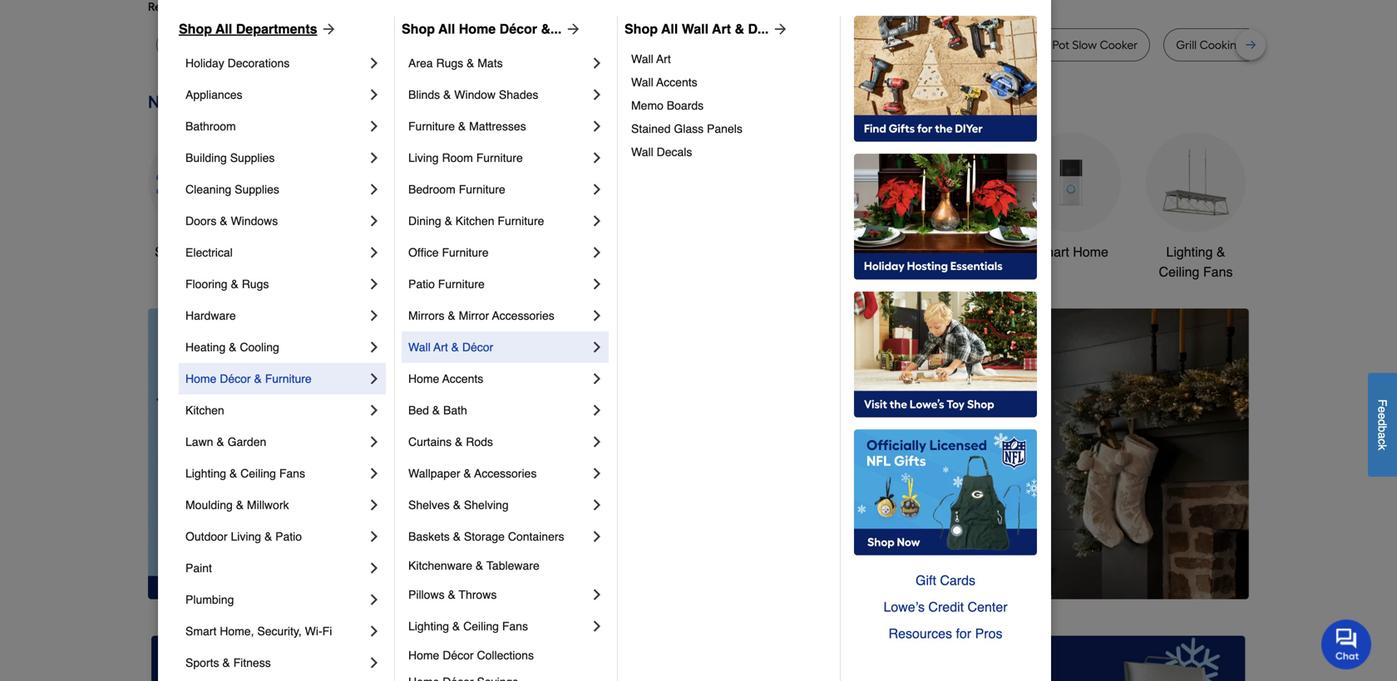 Task type: describe. For each thing, give the bounding box(es) containing it.
crock for crock pot cooking pot
[[768, 38, 799, 52]]

arrow right image for shop all departments
[[317, 21, 337, 37]]

shop all home décor &...
[[402, 21, 562, 37]]

holiday hosting essentials. image
[[854, 154, 1037, 280]]

grill cooking grate & warming rack
[[1176, 38, 1369, 52]]

resources
[[889, 627, 952, 642]]

home,
[[220, 625, 254, 639]]

chevron right image for the lawn & garden "link"
[[366, 434, 383, 451]]

triple
[[362, 38, 391, 52]]

chevron right image for mirrors & mirror accessories link
[[589, 308, 605, 324]]

chevron right image for furniture & mattresses
[[589, 118, 605, 135]]

home for home accents
[[408, 373, 439, 386]]

fi
[[322, 625, 332, 639]]

building supplies link
[[185, 142, 366, 174]]

chevron right image for smart home, security, wi-fi link
[[366, 624, 383, 640]]

plumbing
[[185, 594, 234, 607]]

0 horizontal spatial bathroom link
[[185, 111, 366, 142]]

glass
[[674, 122, 704, 136]]

wall decals
[[631, 146, 692, 159]]

instant
[[924, 38, 960, 52]]

shop these last-minute gifts. $99 or less. quantities are limited and won't last. image
[[148, 309, 417, 600]]

rods
[[466, 436, 493, 449]]

sports & fitness link
[[185, 648, 366, 679]]

home décor collections link
[[408, 643, 605, 669]]

furniture inside bedroom furniture link
[[459, 183, 505, 196]]

grill
[[1176, 38, 1197, 52]]

doors & windows link
[[185, 205, 366, 237]]

mirrors & mirror accessories link
[[408, 300, 589, 332]]

0 vertical spatial kitchen
[[456, 215, 494, 228]]

christmas
[[542, 244, 602, 260]]

1 horizontal spatial bathroom link
[[897, 133, 996, 262]]

0 vertical spatial ceiling
[[1159, 264, 1200, 280]]

chevron right image for baskets & storage containers
[[589, 529, 605, 546]]

furniture inside living room furniture link
[[476, 151, 523, 165]]

blinds & window shades link
[[408, 79, 589, 111]]

shelves & shelving
[[408, 499, 509, 512]]

2 cooking from the left
[[1200, 38, 1244, 52]]

f
[[1376, 400, 1389, 407]]

chevron right image for doors & windows link
[[366, 213, 383, 230]]

plumbing link
[[185, 585, 366, 616]]

doors
[[185, 215, 217, 228]]

wall for wall art
[[631, 52, 653, 66]]

b
[[1376, 426, 1389, 433]]

outdoor tools & equipment link
[[772, 133, 872, 282]]

cleaning supplies link
[[185, 174, 366, 205]]

bed
[[408, 404, 429, 418]]

throws
[[459, 589, 497, 602]]

chevron right image for building supplies
[[366, 150, 383, 166]]

1 slow from the left
[[394, 38, 418, 52]]

bedroom furniture link
[[408, 174, 589, 205]]

get up to 2 free select tools or batteries when you buy 1 with select purchases. image
[[151, 636, 498, 682]]

wallpaper & accessories link
[[408, 458, 589, 490]]

0 horizontal spatial bathroom
[[185, 120, 236, 133]]

storage
[[464, 531, 505, 544]]

up to 35 percent off select small appliances. image
[[525, 636, 872, 682]]

mats
[[478, 57, 503, 70]]

chevron right image for holiday decorations
[[366, 55, 383, 72]]

area rugs & mats
[[408, 57, 503, 70]]

bedroom furniture
[[408, 183, 505, 196]]

0 vertical spatial accessories
[[492, 309, 555, 323]]

1 vertical spatial living
[[231, 531, 261, 544]]

0 horizontal spatial lighting & ceiling fans link
[[185, 458, 366, 490]]

chevron right image for area rugs & mats
[[589, 55, 605, 72]]

lighting & ceiling fans for lighting & ceiling fans link to the left
[[185, 467, 305, 481]]

chevron right image for wallpaper & accessories link
[[589, 466, 605, 482]]

chevron right image for the "flooring & rugs" link
[[366, 276, 383, 293]]

kitchenware & tableware
[[408, 560, 540, 573]]

all for departments
[[216, 21, 232, 37]]

chevron right image for office furniture
[[589, 245, 605, 261]]

new deals every day during 25 days of deals image
[[148, 88, 1249, 116]]

a
[[1376, 433, 1389, 439]]

appliances link
[[185, 79, 366, 111]]

& inside the outdoor tools & equipment
[[860, 244, 869, 260]]

lighting & ceiling fans for middle lighting & ceiling fans link
[[408, 620, 528, 634]]

lowe's
[[884, 600, 925, 615]]

shop
[[155, 244, 186, 260]]

gift
[[916, 573, 936, 589]]

dining
[[408, 215, 441, 228]]

1 vertical spatial ceiling
[[240, 467, 276, 481]]

décor up microwave
[[500, 21, 537, 37]]

fitness
[[233, 657, 271, 670]]

shop for shop all wall art & d...
[[625, 21, 658, 37]]

smart for smart home, security, wi-fi
[[185, 625, 217, 639]]

heating
[[185, 341, 226, 354]]

wall accents link
[[631, 71, 828, 94]]

center
[[968, 600, 1008, 615]]

baskets
[[408, 531, 450, 544]]

75 percent off all artificial christmas trees, holiday lights and more. image
[[443, 309, 1249, 600]]

windows
[[231, 215, 278, 228]]

& inside "link"
[[217, 436, 224, 449]]

moulding & millwork link
[[185, 490, 366, 521]]

shelving
[[464, 499, 509, 512]]

smart home, security, wi-fi link
[[185, 616, 366, 648]]

grate
[[1247, 38, 1277, 52]]

pot for crock pot cooking pot
[[802, 38, 819, 52]]

mirrors
[[408, 309, 445, 323]]

for
[[956, 627, 972, 642]]

wall art link
[[631, 47, 828, 71]]

shop for shop all home décor &...
[[402, 21, 435, 37]]

d...
[[748, 21, 769, 37]]

garden
[[228, 436, 266, 449]]

equipment
[[790, 264, 854, 280]]

smart for smart home
[[1034, 244, 1069, 260]]

wall for wall art & décor
[[408, 341, 431, 354]]

arrow right image for shop all wall art & d...
[[769, 21, 789, 37]]

2 horizontal spatial fans
[[1203, 264, 1233, 280]]

1 cooker from the left
[[421, 38, 459, 52]]

2 horizontal spatial lighting
[[1166, 244, 1213, 260]]

chevron right image for living room furniture link
[[589, 150, 605, 166]]

lawn & garden
[[185, 436, 266, 449]]

chevron right image for bed & bath
[[589, 403, 605, 419]]

pros
[[975, 627, 1003, 642]]

chevron right image for appliances
[[366, 86, 383, 103]]

find gifts for the diyer. image
[[854, 16, 1037, 142]]

boards
[[667, 99, 704, 112]]

containers
[[508, 531, 564, 544]]

crock pot slow cooker
[[1019, 38, 1138, 52]]

1 horizontal spatial bathroom
[[918, 244, 975, 260]]

furniture inside office furniture link
[[442, 246, 489, 259]]

microwave countertop
[[497, 38, 619, 52]]

2 horizontal spatial arrow right image
[[1218, 454, 1235, 471]]

stained glass panels link
[[631, 117, 828, 141]]

lowe's credit center link
[[854, 595, 1037, 621]]

chevron right image for home décor & furniture link at the bottom left of the page
[[366, 371, 383, 388]]

1 vertical spatial patio
[[275, 531, 302, 544]]

office
[[408, 246, 439, 259]]

shelves
[[408, 499, 450, 512]]

smart home, security, wi-fi
[[185, 625, 332, 639]]

living room furniture link
[[408, 142, 589, 174]]

wall art & décor link
[[408, 332, 589, 363]]

chevron right image for heating & cooling
[[366, 339, 383, 356]]

electrical link
[[185, 237, 366, 269]]

wall down recommended searches for you heading
[[682, 21, 709, 37]]

flooring & rugs link
[[185, 269, 366, 300]]

&...
[[541, 21, 562, 37]]

area rugs & mats link
[[408, 47, 589, 79]]

décor down mirrors & mirror accessories
[[462, 341, 493, 354]]

0 vertical spatial lighting & ceiling fans link
[[1146, 133, 1246, 282]]

paint link
[[185, 553, 366, 585]]

deals
[[207, 244, 241, 260]]

shop all deals
[[155, 244, 241, 260]]

chevron right image for sports & fitness link in the left bottom of the page
[[366, 655, 383, 672]]

2 cooker from the left
[[1100, 38, 1138, 52]]

flooring & rugs
[[185, 278, 269, 291]]

accents for home accents
[[442, 373, 483, 386]]

chevron right image for blinds & window shades
[[589, 86, 605, 103]]

1 horizontal spatial lighting & ceiling fans link
[[408, 611, 589, 643]]



Task type: vqa. For each thing, say whether or not it's contained in the screenshot.
get it by tue, dec 26 corresponding to Steel 4-Tier Utility Shelving Unit (35.7-in W x 14- in D x 53-in H), Chrome
no



Task type: locate. For each thing, give the bounding box(es) containing it.
instant pot
[[924, 38, 980, 52]]

accessories down curtains & rods link
[[474, 467, 537, 481]]

furniture inside furniture & mattresses link
[[408, 120, 455, 133]]

home accents
[[408, 373, 483, 386]]

1 horizontal spatial art
[[656, 52, 671, 66]]

wall up memo
[[631, 76, 653, 89]]

arrow left image
[[457, 454, 474, 471]]

tools up patio furniture
[[432, 244, 463, 260]]

arrow right image inside shop all wall art & d... link
[[769, 21, 789, 37]]

art up wall art link
[[712, 21, 731, 37]]

smart
[[1034, 244, 1069, 260], [185, 625, 217, 639]]

wall down mirrors
[[408, 341, 431, 354]]

1 vertical spatial fans
[[279, 467, 305, 481]]

1 horizontal spatial smart
[[1034, 244, 1069, 260]]

1 horizontal spatial arrow right image
[[769, 21, 789, 37]]

home inside "link"
[[1073, 244, 1109, 260]]

up to 30 percent off select grills and accessories. image
[[899, 636, 1246, 682]]

wall down stained
[[631, 146, 653, 159]]

accents for wall accents
[[656, 76, 697, 89]]

1 vertical spatial outdoor
[[185, 531, 228, 544]]

art up wall accents
[[656, 52, 671, 66]]

0 horizontal spatial smart
[[185, 625, 217, 639]]

2 vertical spatial art
[[433, 341, 448, 354]]

living room furniture
[[408, 151, 523, 165]]

blinds & window shades
[[408, 88, 538, 101]]

0 horizontal spatial rugs
[[242, 278, 269, 291]]

tools link
[[398, 133, 497, 262]]

0 vertical spatial fans
[[1203, 264, 1233, 280]]

wall for wall accents
[[631, 76, 653, 89]]

3 pot from the left
[[963, 38, 980, 52]]

1 horizontal spatial patio
[[408, 278, 435, 291]]

0 horizontal spatial kitchen
[[185, 404, 224, 418]]

2 horizontal spatial ceiling
[[1159, 264, 1200, 280]]

baskets & storage containers
[[408, 531, 564, 544]]

0 horizontal spatial shop
[[179, 21, 212, 37]]

bed & bath link
[[408, 395, 589, 427]]

heating & cooling link
[[185, 332, 366, 363]]

stained
[[631, 122, 671, 136]]

chevron right image
[[366, 55, 383, 72], [589, 55, 605, 72], [366, 86, 383, 103], [589, 86, 605, 103], [589, 118, 605, 135], [366, 150, 383, 166], [589, 181, 605, 198], [366, 245, 383, 261], [589, 245, 605, 261], [366, 339, 383, 356], [589, 339, 605, 356], [589, 371, 605, 388], [589, 403, 605, 419], [366, 529, 383, 546], [589, 529, 605, 546], [366, 592, 383, 609]]

chevron right image for kitchen link
[[366, 403, 383, 419]]

doors & windows
[[185, 215, 278, 228]]

2 e from the top
[[1376, 413, 1389, 420]]

chat invite button image
[[1322, 620, 1372, 670]]

lowe's credit center
[[884, 600, 1008, 615]]

0 horizontal spatial outdoor
[[185, 531, 228, 544]]

0 vertical spatial patio
[[408, 278, 435, 291]]

e up b
[[1376, 413, 1389, 420]]

0 horizontal spatial lighting
[[185, 467, 226, 481]]

tools inside the outdoor tools & equipment
[[826, 244, 857, 260]]

smart home
[[1034, 244, 1109, 260]]

gift cards
[[916, 573, 976, 589]]

2 vertical spatial fans
[[502, 620, 528, 634]]

0 horizontal spatial fans
[[279, 467, 305, 481]]

1 horizontal spatial tools
[[826, 244, 857, 260]]

lawn & garden link
[[185, 427, 366, 458]]

art up home accents
[[433, 341, 448, 354]]

3 shop from the left
[[625, 21, 658, 37]]

0 horizontal spatial slow
[[394, 38, 418, 52]]

decals
[[657, 146, 692, 159]]

art
[[712, 21, 731, 37], [656, 52, 671, 66], [433, 341, 448, 354]]

accents inside the home accents link
[[442, 373, 483, 386]]

electrical
[[185, 246, 233, 259]]

1 horizontal spatial kitchen
[[456, 215, 494, 228]]

2 slow from the left
[[1072, 38, 1097, 52]]

accents up the "boards"
[[656, 76, 697, 89]]

accents
[[656, 76, 697, 89], [442, 373, 483, 386]]

chevron right image for pillows & throws link
[[589, 587, 605, 604]]

2 horizontal spatial lighting & ceiling fans link
[[1146, 133, 1246, 282]]

1 horizontal spatial crock
[[1019, 38, 1050, 52]]

all for deals
[[189, 244, 203, 260]]

rugs right area
[[436, 57, 463, 70]]

area
[[408, 57, 433, 70]]

outdoor up equipment
[[774, 244, 822, 260]]

chevron right image
[[366, 118, 383, 135], [589, 150, 605, 166], [366, 181, 383, 198], [366, 213, 383, 230], [589, 213, 605, 230], [366, 276, 383, 293], [589, 276, 605, 293], [366, 308, 383, 324], [589, 308, 605, 324], [366, 371, 383, 388], [366, 403, 383, 419], [366, 434, 383, 451], [589, 434, 605, 451], [366, 466, 383, 482], [589, 466, 605, 482], [366, 497, 383, 514], [589, 497, 605, 514], [366, 561, 383, 577], [589, 587, 605, 604], [589, 619, 605, 635], [366, 624, 383, 640], [366, 655, 383, 672]]

tools inside 'link'
[[432, 244, 463, 260]]

appliances
[[185, 88, 242, 101]]

outdoor tools & equipment
[[774, 244, 869, 280]]

furniture down furniture & mattresses link
[[476, 151, 523, 165]]

1 vertical spatial smart
[[185, 625, 217, 639]]

supplies up cleaning supplies
[[230, 151, 275, 165]]

decorations down christmas
[[537, 264, 608, 280]]

1 vertical spatial lighting
[[185, 467, 226, 481]]

0 horizontal spatial crock
[[768, 38, 799, 52]]

lighting & ceiling fans
[[1159, 244, 1233, 280], [185, 467, 305, 481], [408, 620, 528, 634]]

wallpaper
[[408, 467, 460, 481]]

art for wall art & décor
[[433, 341, 448, 354]]

shop all wall art & d...
[[625, 21, 769, 37]]

patio down office
[[408, 278, 435, 291]]

patio
[[408, 278, 435, 291], [275, 531, 302, 544]]

0 vertical spatial supplies
[[230, 151, 275, 165]]

2 tools from the left
[[826, 244, 857, 260]]

shop for shop all departments
[[179, 21, 212, 37]]

crock down d...
[[768, 38, 799, 52]]

chevron right image for outdoor living & patio
[[366, 529, 383, 546]]

décor down "heating & cooling"
[[220, 373, 251, 386]]

cleaning supplies
[[185, 183, 279, 196]]

arrow right image
[[562, 21, 582, 37]]

scroll to item #5 image
[[924, 570, 964, 577]]

arrow right image inside shop all departments link
[[317, 21, 337, 37]]

0 horizontal spatial cooking
[[821, 38, 866, 52]]

0 horizontal spatial decorations
[[228, 57, 290, 70]]

1 vertical spatial accents
[[442, 373, 483, 386]]

chevron right image for patio furniture link
[[589, 276, 605, 293]]

holiday decorations link
[[185, 47, 366, 79]]

chevron right image for "paint" link on the bottom left of the page
[[366, 561, 383, 577]]

rugs down electrical link
[[242, 278, 269, 291]]

decorations for christmas
[[537, 264, 608, 280]]

1 horizontal spatial fans
[[502, 620, 528, 634]]

shop
[[179, 21, 212, 37], [402, 21, 435, 37], [625, 21, 658, 37]]

0 vertical spatial smart
[[1034, 244, 1069, 260]]

cooling
[[240, 341, 279, 354]]

furniture & mattresses
[[408, 120, 526, 133]]

chevron right image for hardware link
[[366, 308, 383, 324]]

kitchen up lawn
[[185, 404, 224, 418]]

all up wall art
[[661, 21, 678, 37]]

wall up wall accents
[[631, 52, 653, 66]]

2 vertical spatial ceiling
[[463, 620, 499, 634]]

scroll to item #2 image
[[801, 570, 841, 577]]

arrow right image
[[317, 21, 337, 37], [769, 21, 789, 37], [1218, 454, 1235, 471]]

window
[[454, 88, 496, 101]]

hardware
[[185, 309, 236, 323]]

all for wall
[[661, 21, 678, 37]]

1 vertical spatial accessories
[[474, 467, 537, 481]]

pot for instant pot
[[963, 38, 980, 52]]

home décor collections
[[408, 650, 534, 663]]

1 vertical spatial art
[[656, 52, 671, 66]]

4 pot from the left
[[1052, 38, 1070, 52]]

wall art
[[631, 52, 671, 66]]

supplies inside 'link'
[[230, 151, 275, 165]]

recommended searches for you heading
[[148, 0, 1249, 15]]

lawn
[[185, 436, 213, 449]]

furniture up office furniture link
[[498, 215, 544, 228]]

1 cooking from the left
[[821, 38, 866, 52]]

0 horizontal spatial patio
[[275, 531, 302, 544]]

art for wall art
[[656, 52, 671, 66]]

outdoor inside outdoor living & patio link
[[185, 531, 228, 544]]

kitchenware & tableware link
[[408, 553, 605, 580]]

patio down moulding & millwork link
[[275, 531, 302, 544]]

0 horizontal spatial ceiling
[[240, 467, 276, 481]]

bath
[[443, 404, 467, 418]]

mattresses
[[469, 120, 526, 133]]

decorations down shop all departments link
[[228, 57, 290, 70]]

patio furniture link
[[408, 269, 589, 300]]

accents inside 'wall accents' link
[[656, 76, 697, 89]]

warming
[[1291, 38, 1340, 52]]

1 crock from the left
[[768, 38, 799, 52]]

0 vertical spatial accents
[[656, 76, 697, 89]]

1 pot from the left
[[802, 38, 819, 52]]

0 vertical spatial art
[[712, 21, 731, 37]]

outdoor down moulding
[[185, 531, 228, 544]]

wall for wall decals
[[631, 146, 653, 159]]

0 vertical spatial living
[[408, 151, 439, 165]]

supplies for cleaning supplies
[[235, 183, 279, 196]]

moulding & millwork
[[185, 499, 289, 512]]

shop up holiday
[[179, 21, 212, 37]]

paint
[[185, 562, 212, 576]]

scroll to item #4 element
[[881, 568, 924, 578]]

2 shop from the left
[[402, 21, 435, 37]]

e up 'd'
[[1376, 407, 1389, 413]]

1 horizontal spatial rugs
[[436, 57, 463, 70]]

1 vertical spatial decorations
[[537, 264, 608, 280]]

decorations for holiday
[[228, 57, 290, 70]]

panels
[[707, 122, 743, 136]]

2 vertical spatial lighting & ceiling fans
[[408, 620, 528, 634]]

1 tools from the left
[[432, 244, 463, 260]]

1 horizontal spatial accents
[[656, 76, 697, 89]]

chevron right image for wall art & décor
[[589, 339, 605, 356]]

chevron right image for moulding & millwork link
[[366, 497, 383, 514]]

kitchen
[[456, 215, 494, 228], [185, 404, 224, 418]]

holiday
[[185, 57, 224, 70]]

wall art & décor
[[408, 341, 493, 354]]

all up holiday decorations
[[216, 21, 232, 37]]

accessories down patio furniture link
[[492, 309, 555, 323]]

wall accents
[[631, 76, 697, 89]]

chevron right image for cleaning supplies link
[[366, 181, 383, 198]]

1 horizontal spatial shop
[[402, 21, 435, 37]]

furniture down dining & kitchen furniture
[[442, 246, 489, 259]]

2 horizontal spatial lighting & ceiling fans
[[1159, 244, 1233, 280]]

1 horizontal spatial ceiling
[[463, 620, 499, 634]]

sports
[[185, 657, 219, 670]]

1 horizontal spatial living
[[408, 151, 439, 165]]

0 horizontal spatial tools
[[432, 244, 463, 260]]

0 vertical spatial rugs
[[436, 57, 463, 70]]

tools up equipment
[[826, 244, 857, 260]]

all up area rugs & mats
[[438, 21, 455, 37]]

k
[[1376, 445, 1389, 451]]

outdoor living & patio link
[[185, 521, 366, 553]]

home for home décor collections
[[408, 650, 439, 663]]

1 horizontal spatial outdoor
[[774, 244, 822, 260]]

chevron right image for dining & kitchen furniture link on the top of page
[[589, 213, 605, 230]]

millwork
[[247, 499, 289, 512]]

1 horizontal spatial cooker
[[1100, 38, 1138, 52]]

memo boards link
[[631, 94, 828, 117]]

0 vertical spatial bathroom
[[185, 120, 236, 133]]

furniture inside patio furniture link
[[438, 278, 485, 291]]

shop all wall art & d... link
[[625, 19, 789, 39]]

bed & bath
[[408, 404, 467, 418]]

2 horizontal spatial art
[[712, 21, 731, 37]]

furniture up kitchen link
[[265, 373, 312, 386]]

all for home
[[438, 21, 455, 37]]

outdoor inside the outdoor tools & equipment
[[774, 244, 822, 260]]

security,
[[257, 625, 302, 639]]

0 horizontal spatial art
[[433, 341, 448, 354]]

0 horizontal spatial arrow right image
[[317, 21, 337, 37]]

décor left collections
[[443, 650, 474, 663]]

visit the lowe's toy shop. image
[[854, 292, 1037, 418]]

1 vertical spatial lighting & ceiling fans
[[185, 467, 305, 481]]

shop all deals link
[[148, 133, 248, 262]]

pillows & throws
[[408, 589, 497, 602]]

1 vertical spatial bathroom
[[918, 244, 975, 260]]

living down moulding & millwork
[[231, 531, 261, 544]]

wi-
[[305, 625, 322, 639]]

accents up bath on the left of the page
[[442, 373, 483, 386]]

2 vertical spatial lighting & ceiling fans link
[[408, 611, 589, 643]]

home décor & furniture
[[185, 373, 312, 386]]

cleaning
[[185, 183, 231, 196]]

2 horizontal spatial shop
[[625, 21, 658, 37]]

1 vertical spatial kitchen
[[185, 404, 224, 418]]

0 horizontal spatial living
[[231, 531, 261, 544]]

wall decals link
[[631, 141, 828, 164]]

outdoor living & patio
[[185, 531, 302, 544]]

0 horizontal spatial lighting & ceiling fans
[[185, 467, 305, 481]]

shop up triple slow cooker
[[402, 21, 435, 37]]

supplies up windows
[[235, 183, 279, 196]]

chevron right image for home accents
[[589, 371, 605, 388]]

kitchen down "bedroom furniture"
[[456, 215, 494, 228]]

home for home décor & furniture
[[185, 373, 217, 386]]

1 horizontal spatial decorations
[[537, 264, 608, 280]]

2 pot from the left
[[869, 38, 886, 52]]

1 horizontal spatial lighting
[[408, 620, 449, 634]]

1 shop from the left
[[179, 21, 212, 37]]

all right shop
[[189, 244, 203, 260]]

smart inside "link"
[[1034, 244, 1069, 260]]

chevron right image for curtains & rods link
[[589, 434, 605, 451]]

supplies for building supplies
[[230, 151, 275, 165]]

crock right the instant pot
[[1019, 38, 1050, 52]]

2 crock from the left
[[1019, 38, 1050, 52]]

cooker up area rugs & mats
[[421, 38, 459, 52]]

holiday decorations
[[185, 57, 290, 70]]

1 vertical spatial rugs
[[242, 278, 269, 291]]

1 horizontal spatial cooking
[[1200, 38, 1244, 52]]

0 horizontal spatial cooker
[[421, 38, 459, 52]]

living
[[408, 151, 439, 165], [231, 531, 261, 544]]

1 e from the top
[[1376, 407, 1389, 413]]

furniture inside dining & kitchen furniture link
[[498, 215, 544, 228]]

furniture up dining & kitchen furniture
[[459, 183, 505, 196]]

& inside 'link'
[[453, 499, 461, 512]]

1 horizontal spatial lighting & ceiling fans
[[408, 620, 528, 634]]

chevron right image for bedroom furniture
[[589, 181, 605, 198]]

chevron right image for plumbing
[[366, 592, 383, 609]]

1 vertical spatial supplies
[[235, 183, 279, 196]]

chevron right image for shelves & shelving 'link'
[[589, 497, 605, 514]]

outdoor for outdoor tools & equipment
[[774, 244, 822, 260]]

crock for crock pot slow cooker
[[1019, 38, 1050, 52]]

shop up wall art
[[625, 21, 658, 37]]

curtains & rods
[[408, 436, 493, 449]]

shop all departments link
[[179, 19, 337, 39]]

officially licensed n f l gifts. shop now. image
[[854, 430, 1037, 556]]

0 vertical spatial outdoor
[[774, 244, 822, 260]]

all
[[216, 21, 232, 37], [438, 21, 455, 37], [661, 21, 678, 37], [189, 244, 203, 260]]

curtains
[[408, 436, 452, 449]]

kitchen link
[[185, 395, 366, 427]]

kitchenware
[[408, 560, 472, 573]]

furniture & mattresses link
[[408, 111, 589, 142]]

furniture down blinds
[[408, 120, 455, 133]]

collections
[[477, 650, 534, 663]]

pot for crock pot slow cooker
[[1052, 38, 1070, 52]]

triple slow cooker
[[362, 38, 459, 52]]

decorations
[[228, 57, 290, 70], [537, 264, 608, 280]]

2 vertical spatial lighting
[[408, 620, 449, 634]]

furniture inside home décor & furniture link
[[265, 373, 312, 386]]

furniture up mirror
[[438, 278, 485, 291]]

living up bedroom
[[408, 151, 439, 165]]

shades
[[499, 88, 538, 101]]

1 vertical spatial lighting & ceiling fans link
[[185, 458, 366, 490]]

0 vertical spatial decorations
[[228, 57, 290, 70]]

1 horizontal spatial slow
[[1072, 38, 1097, 52]]

0 vertical spatial lighting & ceiling fans
[[1159, 244, 1233, 280]]

cooker left grill
[[1100, 38, 1138, 52]]

outdoor for outdoor living & patio
[[185, 531, 228, 544]]

chevron right image for electrical
[[366, 245, 383, 261]]

0 horizontal spatial accents
[[442, 373, 483, 386]]

0 vertical spatial lighting
[[1166, 244, 1213, 260]]



